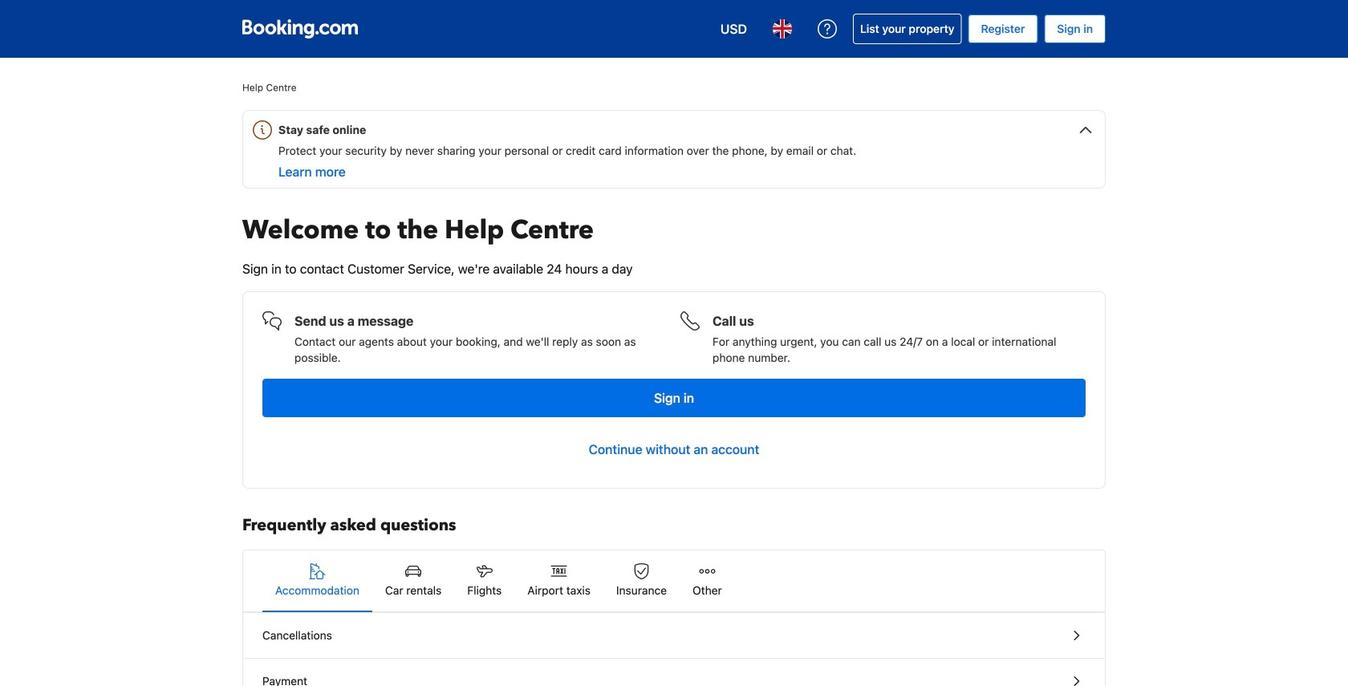 Task type: vqa. For each thing, say whether or not it's contained in the screenshot.
time to the middle
no



Task type: describe. For each thing, give the bounding box(es) containing it.
travel alert element
[[242, 110, 1106, 189]]



Task type: locate. For each thing, give the bounding box(es) containing it.
tab list
[[243, 551, 1106, 613]]

booking.com online hotel reservations image
[[242, 19, 358, 39]]



